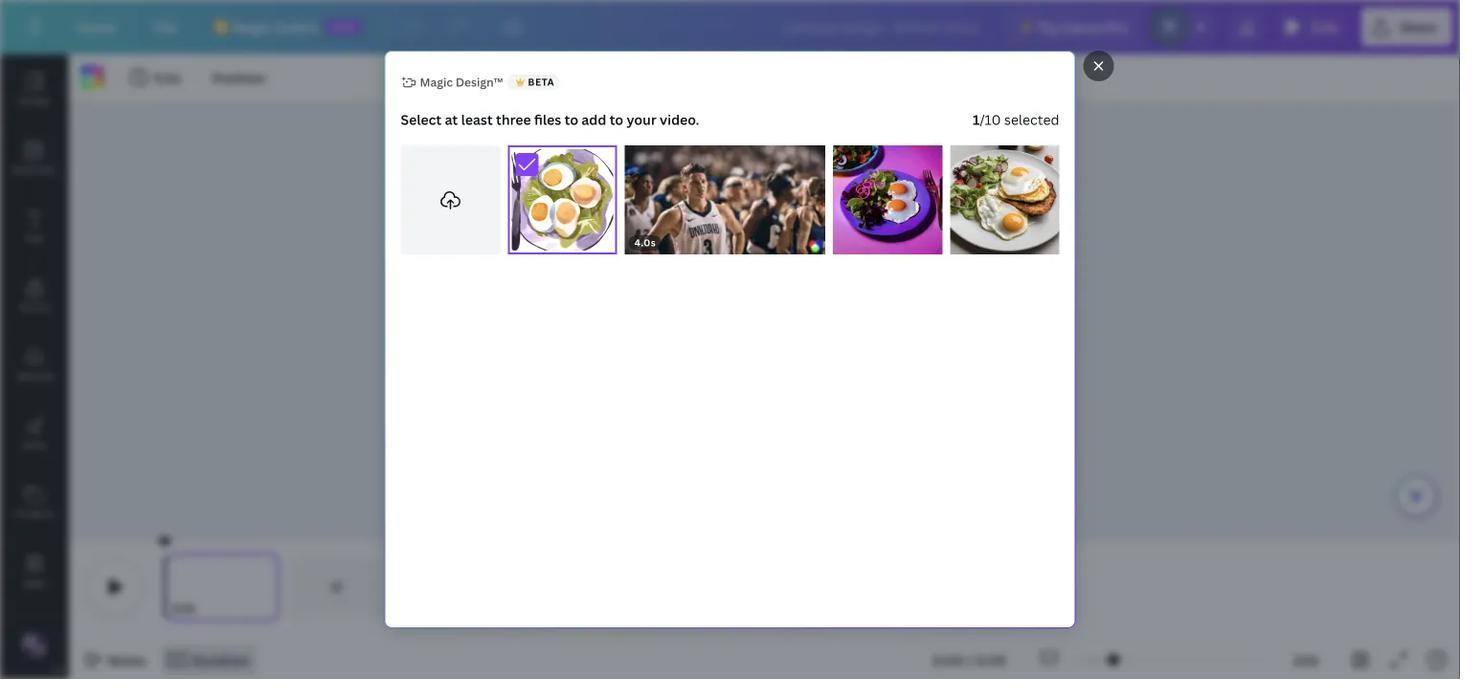 Task type: vqa. For each thing, say whether or not it's contained in the screenshot.
0:00 / 0:05
yes



Task type: locate. For each thing, give the bounding box(es) containing it.
elements
[[13, 163, 56, 176]]

5.0s button inside main menu bar
[[1274, 8, 1354, 46]]

1 to from the left
[[565, 111, 578, 129]]

0 horizontal spatial magic
[[5, 663, 33, 676]]

magic
[[233, 18, 271, 36], [420, 74, 453, 90], [5, 663, 33, 676]]

5.0s button
[[1274, 8, 1354, 46], [124, 62, 189, 93], [172, 599, 195, 619]]

try canva pro button
[[1006, 8, 1143, 46]]

1
[[973, 111, 980, 129]]

0 vertical spatial magic
[[233, 18, 271, 36]]

Design title text field
[[768, 8, 998, 46]]

notes button
[[77, 645, 154, 676]]

brand
[[20, 301, 49, 314]]

0 horizontal spatial to
[[565, 111, 578, 129]]

5.0s inside main menu bar
[[1312, 18, 1339, 36]]

canva assistant image
[[1405, 485, 1428, 508]]

magic inside button
[[5, 663, 33, 676]]

least
[[461, 111, 493, 129]]

1 horizontal spatial to
[[610, 111, 624, 129]]

select at least three files to add to your video.
[[401, 111, 699, 129]]

2 vertical spatial 5.0s
[[172, 601, 195, 617]]

projects button
[[0, 468, 69, 537]]

try
[[1038, 18, 1059, 36]]

1 vertical spatial 5.0s
[[154, 68, 181, 87]]

trimming, start edge slider
[[165, 557, 182, 619]]

main menu bar
[[0, 0, 1460, 55]]

text
[[25, 232, 44, 245]]

1 /10 selected
[[973, 111, 1060, 129]]

home link
[[61, 8, 131, 46]]

2 horizontal spatial magic
[[420, 74, 453, 90]]

g4sfuhoisw22amcaqoo8qsq.jpg image
[[950, 146, 1060, 255]]

/
[[967, 652, 973, 670]]

q5f2rcc7w4oqsc4gmiwsce.jpg image
[[833, 146, 943, 255]]

0:05
[[976, 652, 1006, 670]]

pro
[[1106, 18, 1128, 36]]

new
[[332, 20, 356, 33]]

duration
[[192, 652, 250, 670]]

1 vertical spatial magic
[[420, 74, 453, 90]]

5.0s
[[1312, 18, 1339, 36], [154, 68, 181, 87], [172, 601, 195, 617]]

draw button
[[0, 399, 69, 468]]

magic left switch
[[233, 18, 271, 36]]

to right add
[[610, 111, 624, 129]]

1 horizontal spatial magic
[[233, 18, 271, 36]]

to left add
[[565, 111, 578, 129]]

magic up at
[[420, 74, 453, 90]]

magic left media
[[5, 663, 33, 676]]

to
[[565, 111, 578, 129], [610, 111, 624, 129]]

magic inside main menu bar
[[233, 18, 271, 36]]

elements button
[[0, 124, 69, 192]]

brand button
[[0, 261, 69, 330]]

0 vertical spatial 5.0s button
[[1274, 8, 1354, 46]]

0:00
[[932, 652, 964, 670]]

0 vertical spatial 5.0s
[[1312, 18, 1339, 36]]

2 vertical spatial magic
[[5, 663, 33, 676]]

at
[[445, 111, 458, 129]]

three
[[496, 111, 531, 129]]

side panel tab list
[[0, 55, 69, 680]]

add
[[582, 111, 606, 129]]

2 to from the left
[[610, 111, 624, 129]]



Task type: describe. For each thing, give the bounding box(es) containing it.
apps button
[[0, 537, 69, 606]]

apps
[[23, 576, 46, 589]]

5.0s for 5.0s button inside main menu bar
[[1312, 18, 1339, 36]]

design button
[[0, 55, 69, 124]]

notes
[[107, 652, 146, 670]]

switch
[[275, 18, 319, 36]]

try canva pro
[[1038, 18, 1128, 36]]

1cggbpx9w0qw4sgw42u2c.mp4 image
[[625, 146, 825, 255]]

5.0s for the middle 5.0s button
[[154, 68, 181, 87]]

0:00 / 0:05
[[932, 652, 1006, 670]]

video.
[[660, 111, 699, 129]]

magic design™
[[420, 74, 503, 90]]

g4sgq0j32wiosiaw0eciy4q.jpg image
[[508, 146, 617, 255]]

uploads button
[[0, 330, 69, 399]]

4.0s
[[635, 237, 656, 250]]

files
[[534, 111, 561, 129]]

select
[[401, 111, 442, 129]]

selected
[[1004, 111, 1060, 129]]

/10
[[980, 111, 1001, 129]]

media
[[35, 663, 64, 676]]

text button
[[0, 192, 69, 261]]

trimming, end edge slider
[[262, 557, 280, 619]]

1 vertical spatial 5.0s button
[[124, 62, 189, 93]]

beta
[[528, 76, 555, 89]]

magic for magic design™
[[420, 74, 453, 90]]

your
[[627, 111, 657, 129]]

draw
[[22, 439, 47, 451]]

design™
[[456, 74, 503, 90]]

canva
[[1062, 18, 1102, 36]]

projects
[[15, 508, 54, 520]]

magic for magic media
[[5, 663, 33, 676]]

Page title text field
[[204, 599, 211, 619]]

design
[[19, 94, 50, 107]]

duration button
[[161, 645, 257, 676]]

home
[[77, 18, 116, 36]]

uploads
[[15, 370, 54, 383]]

magic for magic switch
[[233, 18, 271, 36]]

magic switch
[[233, 18, 319, 36]]

magic media
[[5, 663, 64, 676]]

2 vertical spatial 5.0s button
[[172, 599, 195, 619]]

magic media button
[[0, 621, 69, 680]]



